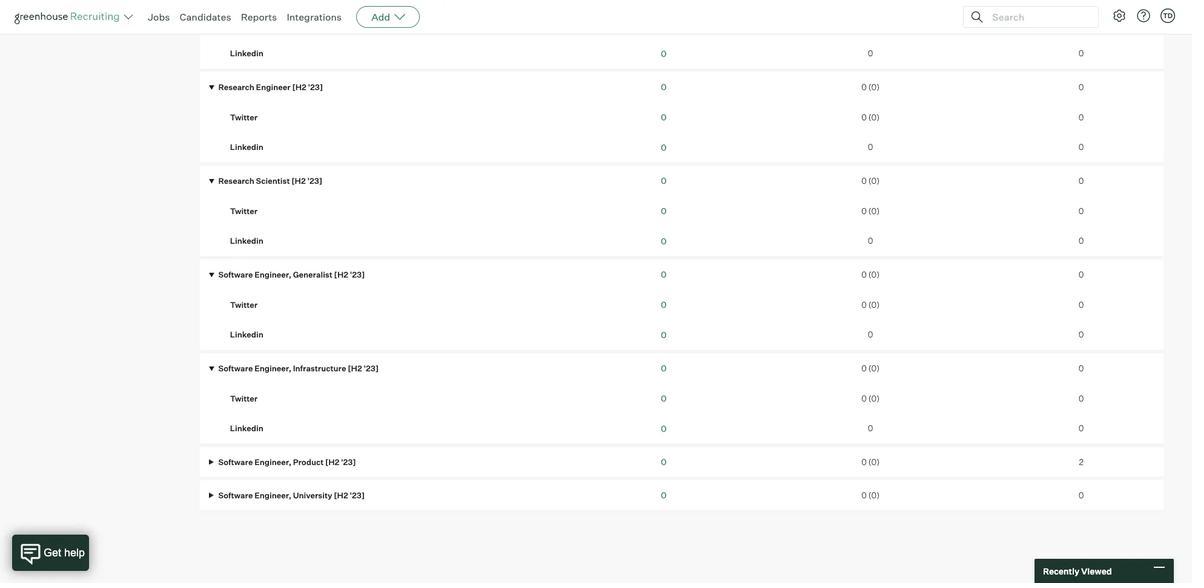 Task type: vqa. For each thing, say whether or not it's contained in the screenshot.
coordinator
no



Task type: describe. For each thing, give the bounding box(es) containing it.
integrations
[[287, 11, 342, 23]]

add button
[[356, 6, 420, 28]]

12 0 link from the top
[[661, 394, 667, 404]]

recently
[[1043, 567, 1080, 577]]

jobs link
[[148, 11, 170, 23]]

11 0 link from the top
[[661, 364, 667, 374]]

13 0 link from the top
[[661, 424, 667, 435]]

15 0 link from the top
[[661, 491, 667, 501]]

[h2 for product
[[325, 458, 339, 468]]

configure image
[[1112, 8, 1127, 23]]

7 (0) from the top
[[869, 364, 880, 374]]

'23] for generalist
[[350, 270, 365, 280]]

3 (0) from the top
[[869, 177, 880, 186]]

'23] right engineer at the top left
[[308, 83, 323, 92]]

3 0 (0) from the top
[[862, 177, 880, 186]]

10 0 link from the top
[[661, 330, 667, 341]]

10 0 (0) from the top
[[862, 491, 880, 501]]

6 (0) from the top
[[869, 300, 880, 310]]

generalist
[[293, 270, 333, 280]]

twitter for research engineer [h2 '23]
[[230, 113, 258, 122]]

10 (0) from the top
[[869, 491, 880, 501]]

research for research engineer [h2 '23]
[[218, 83, 254, 92]]

research for research scientist [h2 '23]
[[218, 177, 254, 186]]

software engineer, product [h2 '23]
[[217, 458, 356, 468]]

9 0 link from the top
[[661, 300, 667, 311]]

1 linkedin from the top
[[230, 49, 263, 58]]

research engineer [h2 '23]
[[217, 83, 323, 92]]

software for software engineer, university [h2 '23]
[[218, 491, 253, 501]]

linkedin for software engineer, infrastructure [h2 '23]
[[230, 424, 263, 434]]

candidates
[[180, 11, 231, 23]]

5 0 (0) from the top
[[862, 270, 880, 280]]

5 (0) from the top
[[869, 270, 880, 280]]

2 0 link from the top
[[661, 82, 667, 93]]

linkedin for research scientist [h2 '23]
[[230, 237, 263, 246]]

infrastructure
[[293, 364, 346, 374]]

0 0
[[1079, 19, 1084, 58]]

linkedin for software engineer, generalist [h2 '23]
[[230, 330, 263, 340]]

scientist
[[256, 177, 290, 186]]

2
[[1079, 458, 1084, 468]]

6 0 link from the top
[[661, 206, 667, 217]]

twitter for software engineer, infrastructure [h2 '23]
[[230, 394, 258, 404]]

4 0 (0) from the top
[[862, 207, 880, 216]]

4 (0) from the top
[[869, 207, 880, 216]]

8 0 link from the top
[[661, 270, 667, 280]]

1 twitter from the top
[[230, 19, 258, 28]]

7 0 link from the top
[[661, 236, 667, 247]]

engineer, for product
[[255, 458, 291, 468]]

twitter for software engineer, generalist [h2 '23]
[[230, 300, 258, 310]]

3 0 link from the top
[[661, 112, 667, 123]]

software engineer, university [h2 '23]
[[217, 491, 365, 501]]



Task type: locate. For each thing, give the bounding box(es) containing it.
candidates link
[[180, 11, 231, 23]]

engineer, left infrastructure
[[255, 364, 291, 374]]

2 (0) from the top
[[869, 113, 880, 122]]

Search text field
[[989, 8, 1087, 26]]

1 vertical spatial research
[[218, 177, 254, 186]]

5 0 link from the top
[[661, 176, 667, 186]]

td
[[1163, 12, 1173, 20]]

0
[[1079, 19, 1084, 28], [661, 49, 667, 59], [868, 49, 873, 58], [1079, 49, 1084, 58], [661, 82, 667, 93], [862, 83, 867, 92], [1079, 83, 1084, 92], [661, 112, 667, 123], [862, 113, 867, 122], [1079, 113, 1084, 122], [661, 142, 667, 153], [868, 143, 873, 152], [1079, 143, 1084, 152], [661, 176, 667, 186], [862, 177, 867, 186], [1079, 177, 1084, 186], [661, 206, 667, 217], [862, 207, 867, 216], [1079, 207, 1084, 216], [661, 236, 667, 247], [868, 237, 873, 246], [1079, 237, 1084, 246], [661, 270, 667, 280], [862, 270, 867, 280], [1079, 270, 1084, 280], [661, 300, 667, 311], [862, 300, 867, 310], [1079, 300, 1084, 310], [661, 330, 667, 341], [868, 330, 873, 340], [1079, 330, 1084, 340], [661, 364, 667, 374], [862, 364, 867, 374], [1079, 364, 1084, 374], [661, 394, 667, 404], [862, 394, 867, 404], [1079, 394, 1084, 404], [661, 424, 667, 435], [868, 424, 873, 434], [1079, 424, 1084, 434], [661, 457, 667, 468], [862, 458, 867, 468], [661, 491, 667, 501], [862, 491, 867, 501], [1079, 491, 1084, 501]]

0 0 0
[[661, 82, 667, 153], [1079, 83, 1084, 152], [661, 176, 667, 247], [1079, 177, 1084, 246], [661, 270, 667, 341], [1079, 270, 1084, 340], [661, 364, 667, 435], [1079, 364, 1084, 434]]

'23] for university
[[350, 491, 365, 501]]

'23] right infrastructure
[[364, 364, 379, 374]]

[h2 right generalist
[[334, 270, 348, 280]]

1 0 (0) from the top
[[862, 83, 880, 92]]

5 linkedin from the top
[[230, 424, 263, 434]]

0 (0)
[[862, 83, 880, 92], [862, 113, 880, 122], [862, 177, 880, 186], [862, 207, 880, 216], [862, 270, 880, 280], [862, 300, 880, 310], [862, 364, 880, 374], [862, 394, 880, 404], [862, 458, 880, 468], [862, 491, 880, 501]]

greenhouse recruiting image
[[15, 10, 124, 24]]

14 0 link from the top
[[661, 457, 667, 468]]

reports link
[[241, 11, 277, 23]]

engineer
[[256, 83, 291, 92]]

engineer, down software engineer, product [h2 '23]
[[255, 491, 291, 501]]

1 engineer, from the top
[[255, 270, 291, 280]]

twitter
[[230, 19, 258, 28], [230, 113, 258, 122], [230, 207, 258, 216], [230, 300, 258, 310], [230, 394, 258, 404]]

[h2 right university
[[334, 491, 348, 501]]

4 0 link from the top
[[661, 142, 667, 153]]

'23] right product
[[341, 458, 356, 468]]

software engineer, generalist [h2 '23]
[[217, 270, 365, 280]]

software for software engineer, generalist [h2 '23]
[[218, 270, 253, 280]]

'23]
[[308, 83, 323, 92], [307, 177, 322, 186], [350, 270, 365, 280], [364, 364, 379, 374], [341, 458, 356, 468], [350, 491, 365, 501]]

engineer,
[[255, 270, 291, 280], [255, 364, 291, 374], [255, 458, 291, 468], [255, 491, 291, 501]]

[h2 right engineer at the top left
[[292, 83, 306, 92]]

recently viewed
[[1043, 567, 1112, 577]]

5 twitter from the top
[[230, 394, 258, 404]]

1 software from the top
[[218, 270, 253, 280]]

research left engineer at the top left
[[218, 83, 254, 92]]

[h2 for university
[[334, 491, 348, 501]]

viewed
[[1081, 567, 1112, 577]]

[h2 right infrastructure
[[348, 364, 362, 374]]

2 linkedin from the top
[[230, 143, 263, 152]]

linkedin
[[230, 49, 263, 58], [230, 143, 263, 152], [230, 237, 263, 246], [230, 330, 263, 340], [230, 424, 263, 434]]

twitter for research scientist [h2 '23]
[[230, 207, 258, 216]]

[h2 right product
[[325, 458, 339, 468]]

2 twitter from the top
[[230, 113, 258, 122]]

add
[[371, 11, 390, 23]]

software for software engineer, infrastructure [h2 '23]
[[218, 364, 253, 374]]

9 (0) from the top
[[869, 458, 880, 468]]

engineer, for university
[[255, 491, 291, 501]]

engineer, for infrastructure
[[255, 364, 291, 374]]

engineer, left generalist
[[255, 270, 291, 280]]

research left scientist at left top
[[218, 177, 254, 186]]

1 research from the top
[[218, 83, 254, 92]]

software for software engineer, product [h2 '23]
[[218, 458, 253, 468]]

'23] right university
[[350, 491, 365, 501]]

4 software from the top
[[218, 491, 253, 501]]

1 (0) from the top
[[869, 83, 880, 92]]

(0)
[[869, 83, 880, 92], [869, 113, 880, 122], [869, 177, 880, 186], [869, 207, 880, 216], [869, 270, 880, 280], [869, 300, 880, 310], [869, 364, 880, 374], [869, 394, 880, 404], [869, 458, 880, 468], [869, 491, 880, 501]]

linkedin for research engineer [h2 '23]
[[230, 143, 263, 152]]

engineer, left product
[[255, 458, 291, 468]]

2 software from the top
[[218, 364, 253, 374]]

8 (0) from the top
[[869, 394, 880, 404]]

1 0 link from the top
[[661, 49, 667, 59]]

[h2 for infrastructure
[[348, 364, 362, 374]]

2 research from the top
[[218, 177, 254, 186]]

3 engineer, from the top
[[255, 458, 291, 468]]

[h2 right scientist at left top
[[292, 177, 306, 186]]

engineer, for generalist
[[255, 270, 291, 280]]

3 linkedin from the top
[[230, 237, 263, 246]]

4 twitter from the top
[[230, 300, 258, 310]]

'23] for product
[[341, 458, 356, 468]]

2 engineer, from the top
[[255, 364, 291, 374]]

td button
[[1161, 8, 1175, 23]]

9 0 (0) from the top
[[862, 458, 880, 468]]

3 twitter from the top
[[230, 207, 258, 216]]

3 software from the top
[[218, 458, 253, 468]]

[h2
[[292, 83, 306, 92], [292, 177, 306, 186], [334, 270, 348, 280], [348, 364, 362, 374], [325, 458, 339, 468], [334, 491, 348, 501]]

4 linkedin from the top
[[230, 330, 263, 340]]

software engineer, infrastructure [h2 '23]
[[217, 364, 379, 374]]

reports
[[241, 11, 277, 23]]

research
[[218, 83, 254, 92], [218, 177, 254, 186]]

product
[[293, 458, 324, 468]]

software
[[218, 270, 253, 280], [218, 364, 253, 374], [218, 458, 253, 468], [218, 491, 253, 501]]

'23] right generalist
[[350, 270, 365, 280]]

4 engineer, from the top
[[255, 491, 291, 501]]

'23] right scientist at left top
[[307, 177, 322, 186]]

td button
[[1158, 6, 1178, 25]]

[h2 for generalist
[[334, 270, 348, 280]]

6 0 (0) from the top
[[862, 300, 880, 310]]

0 link
[[661, 49, 667, 59], [661, 82, 667, 93], [661, 112, 667, 123], [661, 142, 667, 153], [661, 176, 667, 186], [661, 206, 667, 217], [661, 236, 667, 247], [661, 270, 667, 280], [661, 300, 667, 311], [661, 330, 667, 341], [661, 364, 667, 374], [661, 394, 667, 404], [661, 424, 667, 435], [661, 457, 667, 468], [661, 491, 667, 501]]

8 0 (0) from the top
[[862, 394, 880, 404]]

jobs
[[148, 11, 170, 23]]

7 0 (0) from the top
[[862, 364, 880, 374]]

university
[[293, 491, 332, 501]]

0 vertical spatial research
[[218, 83, 254, 92]]

2 0 (0) from the top
[[862, 113, 880, 122]]

research scientist [h2 '23]
[[217, 177, 322, 186]]

integrations link
[[287, 11, 342, 23]]

'23] for infrastructure
[[364, 364, 379, 374]]



